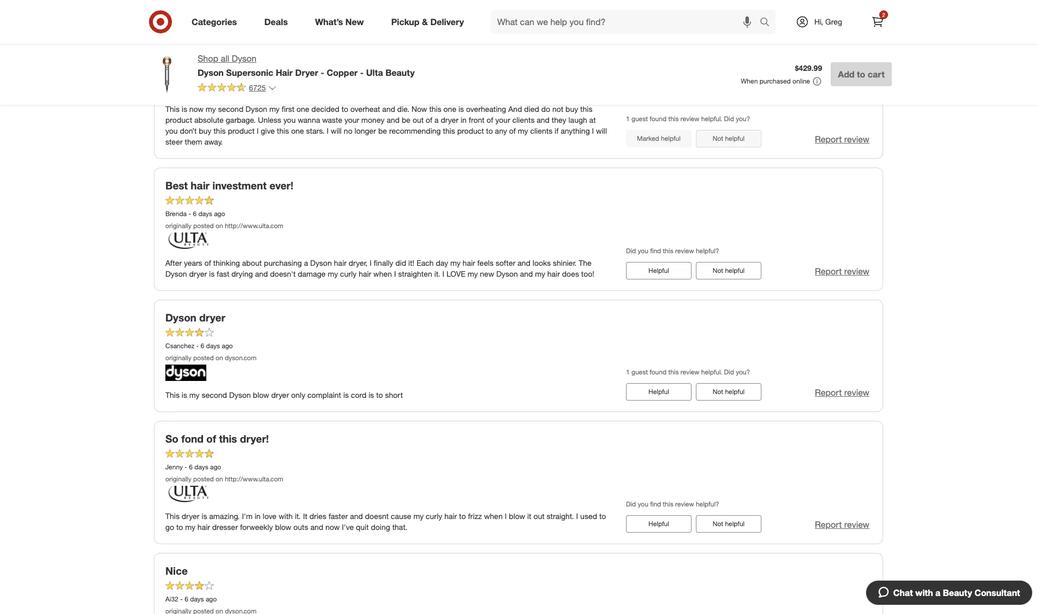 Task type: describe. For each thing, give the bounding box(es) containing it.
fond
[[181, 432, 204, 445]]

first
[[282, 104, 295, 113]]

report review for dyson dryer
[[815, 387, 870, 398]]

helpful button for this
[[626, 515, 692, 533]]

days right ai32 on the left bottom of the page
[[190, 595, 204, 604]]

to left frizz
[[459, 512, 466, 521]]

dryer left only
[[271, 390, 289, 400]]

days right 5
[[175, 56, 189, 64]]

0 horizontal spatial be
[[378, 126, 387, 135]]

brenda
[[165, 210, 187, 218]]

hair left dresser
[[198, 522, 210, 532]]

days for dryer
[[206, 342, 220, 350]]

this is my second dyson blow dryer only complaint is cord is to short
[[165, 390, 403, 400]]

a inside after years of thinking about purchasing a dyson hair dryer, i finally did it! each day my hair feels softer and looks shinier. the dyson dryer is fast drying and doesn't damage my curly hair when i straighten it. i love my new dyson and my hair does too!
[[304, 258, 308, 267]]

dryer up csanchez - 6 days ago in the left of the page
[[199, 311, 225, 324]]

dyson up csanchez
[[165, 311, 197, 324]]

ago for hair
[[214, 210, 225, 218]]

csanchez
[[165, 342, 195, 350]]

6 for fond
[[189, 463, 193, 472]]

about
[[242, 258, 262, 267]]

to right go
[[176, 522, 183, 532]]

supersonic
[[226, 67, 273, 78]]

helpful for best hair investment ever!
[[725, 266, 745, 275]]

short
[[385, 390, 403, 400]]

after
[[165, 258, 182, 267]]

marked helpful
[[637, 134, 681, 142]]

anything
[[561, 126, 590, 135]]

drying
[[232, 269, 253, 278]]

not for dyson dryer
[[713, 388, 724, 396]]

all
[[221, 53, 229, 64]]

amazing.
[[209, 512, 240, 521]]

hair left dryer,
[[334, 258, 347, 267]]

curly inside this dryer is amazing. i'm in love with it. it dries faster and doesnt cause my curly hair to frizz when i blow it out straight. i used to go to my hair dresser forweekly blow outs and now i've quit doing that.
[[426, 512, 442, 521]]

day
[[436, 258, 448, 267]]

this for of
[[165, 512, 180, 521]]

with inside this dryer is amazing. i'm in love with it. it dries faster and doesnt cause my curly hair to frizz when i blow it out straight. i used to go to my hair dresser forweekly blow outs and now i've quit doing that.
[[279, 512, 293, 521]]

ai32 - 6 days ago
[[165, 595, 217, 604]]

ago right 5
[[191, 56, 202, 64]]

0 vertical spatial buy
[[566, 104, 578, 113]]

unless
[[258, 115, 281, 124]]

brenda - 6 days ago
[[165, 210, 225, 218]]

hair
[[276, 67, 293, 78]]

purchased
[[760, 77, 791, 85]]

posted for dryer
[[193, 354, 214, 362]]

dyson up supersonic
[[232, 53, 257, 64]]

and up quit
[[350, 512, 363, 521]]

1 not helpful button from the top
[[696, 130, 762, 147]]

originally for dyson
[[165, 354, 192, 362]]

if
[[555, 126, 559, 135]]

originally for piece
[[165, 67, 192, 76]]

my up absolute
[[206, 104, 216, 113]]

days for fond
[[195, 463, 208, 472]]

my right damage
[[328, 269, 338, 278]]

i left "used"
[[576, 512, 578, 521]]

only
[[291, 390, 305, 400]]

dyson.com for dyson dryer
[[225, 354, 257, 362]]

1 vertical spatial blow
[[509, 512, 525, 521]]

hair left frizz
[[445, 512, 457, 521]]

i right dryer,
[[370, 258, 372, 267]]

stars.
[[306, 126, 325, 135]]

2 this from the top
[[165, 390, 180, 400]]

- left ulta
[[360, 67, 364, 78]]

dyson down softer
[[496, 269, 518, 278]]

this is now my second dyson my first one decided to overheat and die. now this one is overheating and died do not buy this product absolute garbage. unless you wanna waste your money and be out of a dryer in front of your clients and they laugh at you don't buy this product i give this one stars. i will no longer be recommending this product to any of my clients if anything i will steer them away.
[[165, 104, 607, 146]]

when purchased online
[[741, 77, 811, 85]]

and down 'dries'
[[311, 522, 323, 532]]

best
[[165, 179, 188, 192]]

days for hair
[[198, 210, 212, 218]]

purchasing
[[264, 258, 302, 267]]

- right dryer
[[321, 67, 324, 78]]

hair down shinier.
[[548, 269, 560, 278]]

is up fond on the bottom of page
[[182, 390, 187, 400]]

originally posted on http://www.ulta.com for investment
[[165, 221, 283, 230]]

- right csanchez
[[196, 342, 199, 350]]

marked
[[637, 134, 660, 142]]

and down about
[[255, 269, 268, 278]]

http://www.ulta.com for this
[[225, 475, 283, 483]]

dresser
[[212, 522, 238, 532]]

marked helpful button
[[626, 130, 692, 147]]

report for dyson dryer
[[815, 387, 842, 398]]

beauty inside "shop all dyson dyson supersonic hair dryer - copper - ulta beauty"
[[386, 67, 415, 78]]

categories link
[[182, 10, 251, 34]]

my up fond on the bottom of page
[[189, 390, 200, 400]]

report review for best hair investment ever!
[[815, 266, 870, 277]]

add
[[838, 69, 855, 80]]

dyson down shop
[[198, 67, 224, 78]]

dryer!
[[240, 432, 269, 445]]

to left 'any'
[[486, 126, 493, 135]]

one up wanna
[[297, 104, 309, 113]]

softer
[[496, 258, 516, 267]]

i down did
[[394, 269, 396, 278]]

straight.
[[547, 512, 574, 521]]

is left cord
[[343, 390, 349, 400]]

my right go
[[185, 522, 195, 532]]

- right jenny
[[185, 463, 187, 472]]

report for so fond of this dryer!
[[815, 519, 842, 530]]

deals
[[264, 16, 288, 27]]

forweekly
[[240, 522, 273, 532]]

helpful. for helpful
[[702, 368, 723, 376]]

- left 5
[[165, 56, 168, 64]]

found for marked helpful
[[650, 114, 667, 123]]

guest for helpful
[[632, 368, 648, 376]]

absolute
[[194, 115, 224, 124]]

$429.99
[[795, 63, 823, 73]]

of right fond on the bottom of page
[[206, 432, 216, 445]]

overheat
[[351, 104, 380, 113]]

love
[[447, 269, 466, 278]]

http://www.ulta.com for ever!
[[225, 221, 283, 230]]

hair left feels
[[463, 258, 475, 267]]

what's new
[[315, 16, 364, 27]]

a inside button
[[936, 588, 941, 599]]

is right cord
[[369, 390, 374, 400]]

posted for of
[[193, 67, 214, 76]]

&
[[422, 16, 428, 27]]

my right cause
[[414, 512, 424, 521]]

and down die.
[[387, 115, 400, 124]]

quit
[[356, 522, 369, 532]]

i'm
[[242, 512, 253, 521]]

guest for marked helpful
[[632, 114, 648, 123]]

2 vertical spatial blow
[[275, 522, 291, 532]]

what's
[[315, 16, 343, 27]]

don't
[[180, 126, 197, 135]]

thinking
[[213, 258, 240, 267]]

6725 link
[[198, 82, 277, 95]]

delivery
[[431, 16, 464, 27]]

when inside after years of thinking about purchasing a dyson hair dryer, i finally did it! each day my hair feels softer and looks shinier. the dyson dryer is fast drying and doesn't damage my curly hair when i straighten it. i love my new dyson and my hair does too!
[[374, 269, 392, 278]]

frizz
[[468, 512, 482, 521]]

not
[[553, 104, 564, 113]]

posted for hair
[[193, 221, 214, 230]]

dyson down after
[[165, 269, 187, 278]]

my down looks
[[535, 269, 546, 278]]

2 horizontal spatial product
[[457, 126, 484, 135]]

doing
[[371, 522, 390, 532]]

my left new
[[468, 269, 478, 278]]

cause
[[391, 512, 412, 521]]

categories
[[192, 16, 237, 27]]

5
[[170, 56, 173, 64]]

outs
[[294, 522, 308, 532]]

my right 'any'
[[518, 126, 528, 135]]

did you find this review helpful? for best hair investment ever!
[[626, 247, 719, 255]]

ago right ai32 on the left bottom of the page
[[206, 595, 217, 604]]

and down do
[[537, 115, 550, 124]]

1 not helpful from the top
[[713, 134, 745, 142]]

i down the at at the top right
[[592, 126, 594, 135]]

search
[[755, 17, 782, 28]]

my up love
[[451, 258, 461, 267]]

in inside this dryer is amazing. i'm in love with it. it dries faster and doesnt cause my curly hair to frizz when i blow it out straight. i used to go to my hair dresser forweekly blow outs and now i've quit doing that.
[[255, 512, 261, 521]]

- right brenda
[[189, 210, 191, 218]]

piece of crap
[[165, 25, 231, 38]]

of right 'any'
[[509, 126, 516, 135]]

2
[[883, 11, 886, 18]]

on for fond
[[216, 475, 223, 483]]

investment
[[213, 179, 267, 192]]

out inside this is now my second dyson my first one decided to overheat and die. now this one is overheating and died do not buy this product absolute garbage. unless you wanna waste your money and be out of a dryer in front of your clients and they laugh at you don't buy this product i give this one stars. i will no longer be recommending this product to any of my clients if anything i will steer them away.
[[413, 115, 424, 124]]

pickup
[[391, 16, 420, 27]]

love
[[263, 512, 277, 521]]

1 guest found this review helpful. did you? for helpful
[[626, 368, 750, 376]]

to inside button
[[857, 69, 866, 80]]

is left overheating
[[459, 104, 464, 113]]

helpful. for marked helpful
[[702, 114, 723, 123]]

is up don't at top left
[[182, 104, 187, 113]]

6 for dryer
[[201, 342, 204, 350]]

6 right ai32 on the left bottom of the page
[[185, 595, 188, 604]]

at
[[590, 115, 596, 124]]

hi,
[[815, 17, 824, 26]]

2 your from the left
[[496, 115, 510, 124]]

curly inside after years of thinking about purchasing a dyson hair dryer, i finally did it! each day my hair feels softer and looks shinier. the dyson dryer is fast drying and doesn't damage my curly hair when i straighten it. i love my new dyson and my hair does too!
[[340, 269, 357, 278]]

shinier.
[[553, 258, 577, 267]]

my up the unless
[[269, 104, 280, 113]]

one right now
[[444, 104, 457, 113]]

to left short
[[376, 390, 383, 400]]

did you find this review helpful? for so fond of this dryer!
[[626, 500, 719, 508]]

one down wanna
[[291, 126, 304, 135]]

helpful button for ever!
[[626, 262, 692, 279]]

dyson up damage
[[310, 258, 332, 267]]

2 will from the left
[[596, 126, 607, 135]]

in inside this is now my second dyson my first one decided to overheat and die. now this one is overheating and died do not buy this product absolute garbage. unless you wanna waste your money and be out of a dryer in front of your clients and they laugh at you don't buy this product i give this one stars. i will no longer be recommending this product to any of my clients if anything i will steer them away.
[[461, 115, 467, 124]]

i down day
[[443, 269, 445, 278]]

0 horizontal spatial product
[[165, 115, 192, 124]]

dryer inside this dryer is amazing. i'm in love with it. it dries faster and doesnt cause my curly hair to frizz when i blow it out straight. i used to go to my hair dresser forweekly blow outs and now i've quit doing that.
[[182, 512, 200, 521]]

it. inside this dryer is amazing. i'm in love with it. it dries faster and doesnt cause my curly hair to frizz when i blow it out straight. i used to go to my hair dresser forweekly blow outs and now i've quit doing that.
[[295, 512, 301, 521]]

2 helpful button from the top
[[626, 383, 692, 401]]

best hair investment ever!
[[165, 179, 294, 192]]

too!
[[581, 269, 595, 278]]

you? for marked helpful
[[736, 114, 750, 123]]

nice
[[165, 565, 188, 577]]

- right ai32 on the left bottom of the page
[[180, 595, 183, 604]]

i left it
[[505, 512, 507, 521]]

it!
[[409, 258, 415, 267]]

did
[[396, 258, 406, 267]]

give
[[261, 126, 275, 135]]

0 horizontal spatial blow
[[253, 390, 269, 400]]

new
[[480, 269, 494, 278]]



Task type: locate. For each thing, give the bounding box(es) containing it.
of down overheating
[[487, 115, 494, 124]]

2 helpful. from the top
[[702, 368, 723, 376]]

1 horizontal spatial your
[[496, 115, 510, 124]]

0 vertical spatial helpful
[[649, 266, 669, 275]]

helpful?
[[696, 247, 719, 255], [696, 500, 719, 508]]

so fond of this dryer!
[[165, 432, 269, 445]]

to right "used"
[[600, 512, 606, 521]]

be down money at left top
[[378, 126, 387, 135]]

2 not helpful button from the top
[[696, 262, 762, 279]]

1 found from the top
[[650, 114, 667, 123]]

4 report review button from the top
[[815, 519, 870, 531]]

1 vertical spatial originally posted on http://www.ulta.com
[[165, 475, 283, 483]]

0 vertical spatial helpful?
[[696, 247, 719, 255]]

on for of
[[216, 67, 223, 76]]

fast
[[217, 269, 229, 278]]

on down all
[[216, 67, 223, 76]]

1 vertical spatial find
[[651, 500, 661, 508]]

garbage.
[[226, 115, 256, 124]]

0 vertical spatial helpful button
[[626, 262, 692, 279]]

1 vertical spatial helpful
[[649, 388, 669, 396]]

not helpful button for so fond of this dryer!
[[696, 515, 762, 533]]

0 vertical spatial http://www.ulta.com
[[225, 221, 283, 230]]

1 report from the top
[[815, 134, 842, 145]]

1 report review button from the top
[[815, 133, 870, 146]]

0 vertical spatial curly
[[340, 269, 357, 278]]

1 vertical spatial clients
[[531, 126, 553, 135]]

not helpful button
[[696, 130, 762, 147], [696, 262, 762, 279], [696, 383, 762, 401], [696, 515, 762, 533]]

now inside this dryer is amazing. i'm in love with it. it dries faster and doesnt cause my curly hair to frizz when i blow it out straight. i used to go to my hair dresser forweekly blow outs and now i've quit doing that.
[[326, 522, 340, 532]]

0 horizontal spatial a
[[304, 258, 308, 267]]

1 helpful? from the top
[[696, 247, 719, 255]]

not helpful for dyson dryer
[[713, 388, 745, 396]]

dryer inside after years of thinking about purchasing a dyson hair dryer, i finally did it! each day my hair feels softer and looks shinier. the dyson dryer is fast drying and doesn't damage my curly hair when i straighten it. i love my new dyson and my hair does too!
[[189, 269, 207, 278]]

1 did you find this review helpful? from the top
[[626, 247, 719, 255]]

6 for hair
[[193, 210, 197, 218]]

of left crap
[[196, 25, 206, 38]]

found
[[650, 114, 667, 123], [650, 368, 667, 376]]

dryer inside this is now my second dyson my first one decided to overheat and die. now this one is overheating and died do not buy this product absolute garbage. unless you wanna waste your money and be out of a dryer in front of your clients and they laugh at you don't buy this product i give this one stars. i will no longer be recommending this product to any of my clients if anything i will steer them away.
[[441, 115, 459, 124]]

what's new link
[[306, 10, 378, 34]]

1 your from the left
[[345, 115, 359, 124]]

0 horizontal spatial beauty
[[386, 67, 415, 78]]

1 horizontal spatial now
[[326, 522, 340, 532]]

this inside this dryer is amazing. i'm in love with it. it dries faster and doesnt cause my curly hair to frizz when i blow it out straight. i used to go to my hair dresser forweekly blow outs and now i've quit doing that.
[[165, 512, 180, 521]]

them
[[185, 137, 202, 146]]

not for best hair investment ever!
[[713, 266, 724, 275]]

2 1 guest found this review helpful. did you? from the top
[[626, 368, 750, 376]]

1 will from the left
[[331, 126, 342, 135]]

0 vertical spatial clients
[[513, 115, 535, 124]]

i've
[[342, 522, 354, 532]]

dyson.com up 6725 link
[[225, 67, 257, 76]]

1 1 guest found this review helpful. did you? from the top
[[626, 114, 750, 123]]

waste
[[322, 115, 342, 124]]

2 horizontal spatial a
[[936, 588, 941, 599]]

dyson.com
[[225, 67, 257, 76], [225, 354, 257, 362]]

find for best hair investment ever!
[[651, 247, 661, 255]]

pickup & delivery
[[391, 16, 464, 27]]

cord
[[351, 390, 367, 400]]

dryer
[[295, 67, 318, 78]]

helpful
[[661, 134, 681, 142], [725, 134, 745, 142], [725, 266, 745, 275], [725, 388, 745, 396], [725, 520, 745, 528]]

0 vertical spatial out
[[413, 115, 424, 124]]

0 vertical spatial guest
[[632, 114, 648, 123]]

posted for fond
[[193, 475, 214, 483]]

0 vertical spatial second
[[218, 104, 244, 113]]

2 1 from the top
[[626, 368, 630, 376]]

my
[[206, 104, 216, 113], [269, 104, 280, 113], [518, 126, 528, 135], [451, 258, 461, 267], [328, 269, 338, 278], [468, 269, 478, 278], [535, 269, 546, 278], [189, 390, 200, 400], [414, 512, 424, 521], [185, 522, 195, 532]]

a inside this is now my second dyson my first one decided to overheat and die. now this one is overheating and died do not buy this product absolute garbage. unless you wanna waste your money and be out of a dryer in front of your clients and they laugh at you don't buy this product i give this one stars. i will no longer be recommending this product to any of my clients if anything i will steer them away.
[[435, 115, 439, 124]]

when
[[374, 269, 392, 278], [484, 512, 503, 521]]

longer
[[355, 126, 376, 135]]

3 posted from the top
[[193, 354, 214, 362]]

0 vertical spatial this
[[165, 104, 180, 113]]

to up the waste at the top of the page
[[342, 104, 348, 113]]

found for helpful
[[650, 368, 667, 376]]

2 vertical spatial helpful button
[[626, 515, 692, 533]]

is
[[182, 104, 187, 113], [459, 104, 464, 113], [209, 269, 215, 278], [182, 390, 187, 400], [343, 390, 349, 400], [369, 390, 374, 400], [202, 512, 207, 521]]

4 report from the top
[[815, 519, 842, 530]]

1 horizontal spatial it.
[[435, 269, 441, 278]]

out down now
[[413, 115, 424, 124]]

helpful inside marked helpful button
[[661, 134, 681, 142]]

ago for dryer
[[222, 342, 233, 350]]

chat with a beauty consultant
[[894, 588, 1021, 599]]

1 horizontal spatial will
[[596, 126, 607, 135]]

originally posted on dyson.com for of
[[165, 67, 257, 76]]

not helpful for so fond of this dryer!
[[713, 520, 745, 528]]

1 vertical spatial now
[[326, 522, 340, 532]]

2 not from the top
[[713, 266, 724, 275]]

curly down dryer,
[[340, 269, 357, 278]]

shop all dyson dyson supersonic hair dryer - copper - ulta beauty
[[198, 53, 415, 78]]

ago down best hair investment ever!
[[214, 210, 225, 218]]

buy
[[566, 104, 578, 113], [199, 126, 212, 135]]

dyson.com down csanchez - 6 days ago in the left of the page
[[225, 354, 257, 362]]

out inside this dryer is amazing. i'm in love with it. it dries faster and doesnt cause my curly hair to frizz when i blow it out straight. i used to go to my hair dresser forweekly blow outs and now i've quit doing that.
[[534, 512, 545, 521]]

0 horizontal spatial buy
[[199, 126, 212, 135]]

you? for helpful
[[736, 368, 750, 376]]

hair down dryer,
[[359, 269, 371, 278]]

1 horizontal spatial be
[[402, 115, 411, 124]]

2 report review button from the top
[[815, 265, 870, 278]]

beauty right ulta
[[386, 67, 415, 78]]

with right the love
[[279, 512, 293, 521]]

in right i'm
[[255, 512, 261, 521]]

1
[[626, 114, 630, 123], [626, 368, 630, 376]]

now
[[412, 104, 427, 113]]

beauty left consultant
[[943, 588, 973, 599]]

now up absolute
[[189, 104, 204, 113]]

2 dyson.com from the top
[[225, 354, 257, 362]]

blow left only
[[253, 390, 269, 400]]

report review button
[[815, 133, 870, 146], [815, 265, 870, 278], [815, 386, 870, 399], [815, 519, 870, 531]]

ago
[[191, 56, 202, 64], [214, 210, 225, 218], [222, 342, 233, 350], [210, 463, 221, 472], [206, 595, 217, 604]]

product
[[165, 115, 192, 124], [228, 126, 255, 135], [457, 126, 484, 135]]

dyson
[[232, 53, 257, 64], [198, 67, 224, 78], [246, 104, 267, 113], [310, 258, 332, 267], [165, 269, 187, 278], [496, 269, 518, 278], [165, 311, 197, 324], [229, 390, 251, 400]]

0 vertical spatial beauty
[[386, 67, 415, 78]]

posted down the brenda - 6 days ago
[[193, 221, 214, 230]]

posted down csanchez - 6 days ago in the left of the page
[[193, 354, 214, 362]]

1 vertical spatial curly
[[426, 512, 442, 521]]

1 find from the top
[[651, 247, 661, 255]]

dyson up dryer!
[[229, 390, 251, 400]]

laugh
[[569, 115, 587, 124]]

1 vertical spatial you?
[[736, 368, 750, 376]]

posted down jenny - 6 days ago
[[193, 475, 214, 483]]

now inside this is now my second dyson my first one decided to overheat and die. now this one is overheating and died do not buy this product absolute garbage. unless you wanna waste your money and be out of a dryer in front of your clients and they laugh at you don't buy this product i give this one stars. i will no longer be recommending this product to any of my clients if anything i will steer them away.
[[189, 104, 204, 113]]

2 report from the top
[[815, 266, 842, 277]]

clients left if
[[531, 126, 553, 135]]

6 right brenda
[[193, 210, 197, 218]]

1 helpful button from the top
[[626, 262, 692, 279]]

1 vertical spatial it.
[[295, 512, 301, 521]]

1 you? from the top
[[736, 114, 750, 123]]

1 vertical spatial buy
[[199, 126, 212, 135]]

this inside this is now my second dyson my first one decided to overheat and die. now this one is overheating and died do not buy this product absolute garbage. unless you wanna waste your money and be out of a dryer in front of your clients and they laugh at you don't buy this product i give this one stars. i will no longer be recommending this product to any of my clients if anything i will steer them away.
[[165, 104, 180, 113]]

1 horizontal spatial product
[[228, 126, 255, 135]]

image of dyson supersonic hair dryer - copper - ulta beauty image
[[145, 52, 189, 96]]

3 report from the top
[[815, 387, 842, 398]]

ever!
[[270, 179, 294, 192]]

front
[[469, 115, 485, 124]]

0 vertical spatial in
[[461, 115, 467, 124]]

i down the waste at the top of the page
[[327, 126, 329, 135]]

report review button for best hair investment ever!
[[815, 265, 870, 278]]

0 horizontal spatial curly
[[340, 269, 357, 278]]

is inside this dryer is amazing. i'm in love with it. it dries faster and doesnt cause my curly hair to frizz when i blow it out straight. i used to go to my hair dresser forweekly blow outs and now i've quit doing that.
[[202, 512, 207, 521]]

ago down dyson dryer
[[222, 342, 233, 350]]

1 vertical spatial with
[[916, 588, 934, 599]]

http://www.ulta.com up i'm
[[225, 475, 283, 483]]

1 report review from the top
[[815, 134, 870, 145]]

1 vertical spatial a
[[304, 258, 308, 267]]

one
[[297, 104, 309, 113], [444, 104, 457, 113], [291, 126, 304, 135]]

0 vertical spatial 1 guest found this review helpful. did you?
[[626, 114, 750, 123]]

0 vertical spatial found
[[650, 114, 667, 123]]

1 vertical spatial second
[[202, 390, 227, 400]]

on for hair
[[216, 221, 223, 230]]

originally down jenny
[[165, 475, 192, 483]]

1 vertical spatial 1 guest found this review helpful. did you?
[[626, 368, 750, 376]]

0 vertical spatial did you find this review helpful?
[[626, 247, 719, 255]]

with inside button
[[916, 588, 934, 599]]

1 helpful from the top
[[649, 266, 669, 275]]

1 vertical spatial originally posted on dyson.com
[[165, 354, 257, 362]]

of down now
[[426, 115, 433, 124]]

1 horizontal spatial beauty
[[943, 588, 973, 599]]

greg
[[826, 17, 843, 26]]

2 helpful? from the top
[[696, 500, 719, 508]]

1 for helpful
[[626, 368, 630, 376]]

ago for fond
[[210, 463, 221, 472]]

1 posted from the top
[[193, 67, 214, 76]]

dyson inside this is now my second dyson my first one decided to overheat and die. now this one is overheating and died do not buy this product absolute garbage. unless you wanna waste your money and be out of a dryer in front of your clients and they laugh at you don't buy this product i give this one stars. i will no longer be recommending this product to any of my clients if anything i will steer them away.
[[246, 104, 267, 113]]

1 horizontal spatial with
[[916, 588, 934, 599]]

http://www.ulta.com up about
[[225, 221, 283, 230]]

it
[[303, 512, 308, 521]]

will right anything
[[596, 126, 607, 135]]

out
[[413, 115, 424, 124], [534, 512, 545, 521]]

originally posted on dyson.com down shop
[[165, 67, 257, 76]]

will down the waste at the top of the page
[[331, 126, 342, 135]]

not helpful for best hair investment ever!
[[713, 266, 745, 275]]

1 vertical spatial out
[[534, 512, 545, 521]]

1 vertical spatial http://www.ulta.com
[[225, 475, 283, 483]]

be down die.
[[402, 115, 411, 124]]

1 on from the top
[[216, 67, 223, 76]]

1 vertical spatial found
[[650, 368, 667, 376]]

2 you? from the top
[[736, 368, 750, 376]]

1 1 from the top
[[626, 114, 630, 123]]

is left fast
[[209, 269, 215, 278]]

report review
[[815, 134, 870, 145], [815, 266, 870, 277], [815, 387, 870, 398], [815, 519, 870, 530]]

2 guest from the top
[[632, 368, 648, 376]]

originally for so
[[165, 475, 192, 483]]

dryer down years
[[189, 269, 207, 278]]

3 not helpful from the top
[[713, 388, 745, 396]]

originally posted on http://www.ulta.com for of
[[165, 475, 283, 483]]

0 vertical spatial now
[[189, 104, 204, 113]]

1 not from the top
[[713, 134, 724, 142]]

that.
[[392, 522, 408, 532]]

money
[[362, 115, 385, 124]]

0 vertical spatial with
[[279, 512, 293, 521]]

0 vertical spatial when
[[374, 269, 392, 278]]

on down csanchez - 6 days ago in the left of the page
[[216, 354, 223, 362]]

do
[[542, 104, 551, 113]]

search button
[[755, 10, 782, 36]]

2 originally from the top
[[165, 221, 192, 230]]

0 vertical spatial blow
[[253, 390, 269, 400]]

go
[[165, 522, 174, 532]]

died
[[524, 104, 539, 113]]

1 vertical spatial did you find this review helpful?
[[626, 500, 719, 508]]

no
[[344, 126, 353, 135]]

1 vertical spatial helpful?
[[696, 500, 719, 508]]

1 originally from the top
[[165, 67, 192, 76]]

1 horizontal spatial when
[[484, 512, 503, 521]]

when right frizz
[[484, 512, 503, 521]]

blow
[[253, 390, 269, 400], [509, 512, 525, 521], [275, 522, 291, 532]]

3 originally from the top
[[165, 354, 192, 362]]

4 posted from the top
[[193, 475, 214, 483]]

1 vertical spatial 1
[[626, 368, 630, 376]]

it. inside after years of thinking about purchasing a dyson hair dryer, i finally did it! each day my hair feels softer and looks shinier. the dyson dryer is fast drying and doesn't damage my curly hair when i straighten it. i love my new dyson and my hair does too!
[[435, 269, 441, 278]]

did
[[724, 114, 734, 123], [626, 247, 636, 255], [724, 368, 734, 376], [626, 500, 636, 508]]

not for so fond of this dryer!
[[713, 520, 724, 528]]

be
[[402, 115, 411, 124], [378, 126, 387, 135]]

2 find from the top
[[651, 500, 661, 508]]

3 not helpful button from the top
[[696, 383, 762, 401]]

2 not helpful from the top
[[713, 266, 745, 275]]

find for so fond of this dryer!
[[651, 500, 661, 508]]

1 vertical spatial be
[[378, 126, 387, 135]]

2 vertical spatial this
[[165, 512, 180, 521]]

jenny - 6 days ago
[[165, 463, 221, 472]]

0 horizontal spatial will
[[331, 126, 342, 135]]

0 vertical spatial helpful.
[[702, 114, 723, 123]]

helpful for this
[[649, 520, 669, 528]]

1 guest found this review helpful. did you? for marked helpful
[[626, 114, 750, 123]]

your up 'any'
[[496, 115, 510, 124]]

not helpful
[[713, 134, 745, 142], [713, 266, 745, 275], [713, 388, 745, 396], [713, 520, 745, 528]]

faster
[[329, 512, 348, 521]]

4 not from the top
[[713, 520, 724, 528]]

1 vertical spatial this
[[165, 390, 180, 400]]

beauty inside button
[[943, 588, 973, 599]]

and left die.
[[382, 104, 395, 113]]

1 originally posted on dyson.com from the top
[[165, 67, 257, 76]]

second up the garbage.
[[218, 104, 244, 113]]

0 vertical spatial originally posted on dyson.com
[[165, 67, 257, 76]]

1 vertical spatial helpful button
[[626, 383, 692, 401]]

blow left it
[[509, 512, 525, 521]]

helpful
[[649, 266, 669, 275], [649, 388, 669, 396], [649, 520, 669, 528]]

hi, greg
[[815, 17, 843, 26]]

0 horizontal spatial your
[[345, 115, 359, 124]]

second inside this is now my second dyson my first one decided to overheat and die. now this one is overheating and died do not buy this product absolute garbage. unless you wanna waste your money and be out of a dryer in front of your clients and they laugh at you don't buy this product i give this one stars. i will no longer be recommending this product to any of my clients if anything i will steer them away.
[[218, 104, 244, 113]]

crap
[[208, 25, 231, 38]]

4 originally from the top
[[165, 475, 192, 483]]

originally for best
[[165, 221, 192, 230]]

doesn't
[[270, 269, 296, 278]]

dyson.com for piece of crap
[[225, 67, 257, 76]]

0 vertical spatial it.
[[435, 269, 441, 278]]

is inside after years of thinking about purchasing a dyson hair dryer, i finally did it! each day my hair feels softer and looks shinier. the dyson dryer is fast drying and doesn't damage my curly hair when i straighten it. i love my new dyson and my hair does too!
[[209, 269, 215, 278]]

helpful for dyson dryer
[[725, 388, 745, 396]]

originally down - 5 days ago
[[165, 67, 192, 76]]

die.
[[397, 104, 410, 113]]

2 on from the top
[[216, 221, 223, 230]]

1 helpful. from the top
[[702, 114, 723, 123]]

1 horizontal spatial buy
[[566, 104, 578, 113]]

0 vertical spatial you?
[[736, 114, 750, 123]]

1 vertical spatial beauty
[[943, 588, 973, 599]]

deals link
[[255, 10, 302, 34]]

3 report review button from the top
[[815, 386, 870, 399]]

3 helpful from the top
[[649, 520, 669, 528]]

What can we help you find? suggestions appear below search field
[[491, 10, 763, 34]]

report review button for so fond of this dryer!
[[815, 519, 870, 531]]

a right chat
[[936, 588, 941, 599]]

i
[[257, 126, 259, 135], [327, 126, 329, 135], [592, 126, 594, 135], [370, 258, 372, 267], [394, 269, 396, 278], [443, 269, 445, 278], [505, 512, 507, 521], [576, 512, 578, 521]]

hair right best
[[191, 179, 210, 192]]

0 horizontal spatial in
[[255, 512, 261, 521]]

2 helpful from the top
[[649, 388, 669, 396]]

0 horizontal spatial it.
[[295, 512, 301, 521]]

second
[[218, 104, 244, 113], [202, 390, 227, 400]]

1 vertical spatial dyson.com
[[225, 354, 257, 362]]

and left looks
[[518, 258, 531, 267]]

0 vertical spatial originally posted on http://www.ulta.com
[[165, 221, 283, 230]]

3 this from the top
[[165, 512, 180, 521]]

looks
[[533, 258, 551, 267]]

1 horizontal spatial a
[[435, 115, 439, 124]]

clients down died
[[513, 115, 535, 124]]

helpful? for so fond of this dryer!
[[696, 500, 719, 508]]

on for dryer
[[216, 354, 223, 362]]

online
[[793, 77, 811, 85]]

steer
[[165, 137, 183, 146]]

originally posted on dyson.com down csanchez - 6 days ago in the left of the page
[[165, 354, 257, 362]]

1 horizontal spatial curly
[[426, 512, 442, 521]]

this for crap
[[165, 104, 180, 113]]

3 on from the top
[[216, 354, 223, 362]]

1 horizontal spatial out
[[534, 512, 545, 521]]

6
[[193, 210, 197, 218], [201, 342, 204, 350], [189, 463, 193, 472], [185, 595, 188, 604]]

used
[[581, 512, 597, 521]]

helpful? for best hair investment ever!
[[696, 247, 719, 255]]

0 horizontal spatial when
[[374, 269, 392, 278]]

3 not from the top
[[713, 388, 724, 396]]

1 vertical spatial helpful.
[[702, 368, 723, 376]]

2 vertical spatial a
[[936, 588, 941, 599]]

0 vertical spatial find
[[651, 247, 661, 255]]

this up the "steer"
[[165, 104, 180, 113]]

1 dyson.com from the top
[[225, 67, 257, 76]]

posted down shop
[[193, 67, 214, 76]]

- 5 days ago
[[165, 56, 202, 64]]

report for best hair investment ever!
[[815, 266, 842, 277]]

report review for so fond of this dryer!
[[815, 519, 870, 530]]

2 posted from the top
[[193, 221, 214, 230]]

originally posted on dyson.com for dryer
[[165, 354, 257, 362]]

http://www.ulta.com
[[225, 221, 283, 230], [225, 475, 283, 483]]

days right csanchez
[[206, 342, 220, 350]]

with right chat
[[916, 588, 934, 599]]

does
[[562, 269, 579, 278]]

curly right cause
[[426, 512, 442, 521]]

ulta
[[366, 67, 383, 78]]

0 vertical spatial 1
[[626, 114, 630, 123]]

0 vertical spatial be
[[402, 115, 411, 124]]

1 vertical spatial guest
[[632, 368, 648, 376]]

wanna
[[298, 115, 320, 124]]

recommending
[[389, 126, 441, 135]]

3 report review from the top
[[815, 387, 870, 398]]

1 vertical spatial in
[[255, 512, 261, 521]]

and down looks
[[520, 269, 533, 278]]

dryer
[[441, 115, 459, 124], [189, 269, 207, 278], [199, 311, 225, 324], [271, 390, 289, 400], [182, 512, 200, 521]]

1 http://www.ulta.com from the top
[[225, 221, 283, 230]]

decided
[[312, 104, 340, 113]]

your
[[345, 115, 359, 124], [496, 115, 510, 124]]

i left give
[[257, 126, 259, 135]]

3 helpful button from the top
[[626, 515, 692, 533]]

2 report review from the top
[[815, 266, 870, 277]]

dryer,
[[349, 258, 368, 267]]

product down front
[[457, 126, 484, 135]]

overheating
[[466, 104, 506, 113]]

0 horizontal spatial out
[[413, 115, 424, 124]]

0 horizontal spatial with
[[279, 512, 293, 521]]

2 did you find this review helpful? from the top
[[626, 500, 719, 508]]

dries
[[310, 512, 327, 521]]

1 horizontal spatial in
[[461, 115, 467, 124]]

dryer left front
[[441, 115, 459, 124]]

it. down day
[[435, 269, 441, 278]]

is left amazing.
[[202, 512, 207, 521]]

4 on from the top
[[216, 475, 223, 483]]

now down faster
[[326, 522, 340, 532]]

csanchez - 6 days ago
[[165, 342, 233, 350]]

2 horizontal spatial blow
[[509, 512, 525, 521]]

it. left it
[[295, 512, 301, 521]]

helpful for ever!
[[649, 266, 669, 275]]

1 vertical spatial when
[[484, 512, 503, 521]]

1 this from the top
[[165, 104, 180, 113]]

4 not helpful from the top
[[713, 520, 745, 528]]

originally posted on http://www.ulta.com down the brenda - 6 days ago
[[165, 221, 283, 230]]

not helpful button for dyson dryer
[[696, 383, 762, 401]]

dyson dryer
[[165, 311, 225, 324]]

6 right csanchez
[[201, 342, 204, 350]]

-
[[165, 56, 168, 64], [321, 67, 324, 78], [360, 67, 364, 78], [189, 210, 191, 218], [196, 342, 199, 350], [185, 463, 187, 472], [180, 595, 183, 604]]

helpful for so fond of this dryer!
[[725, 520, 745, 528]]

dyson up the unless
[[246, 104, 267, 113]]

1 guest from the top
[[632, 114, 648, 123]]

report review button for dyson dryer
[[815, 386, 870, 399]]

4 not helpful button from the top
[[696, 515, 762, 533]]

2 found from the top
[[650, 368, 667, 376]]

2 originally posted on dyson.com from the top
[[165, 354, 257, 362]]

0 horizontal spatial now
[[189, 104, 204, 113]]

this up so
[[165, 390, 180, 400]]

not helpful button for best hair investment ever!
[[696, 262, 762, 279]]

1 for marked helpful
[[626, 114, 630, 123]]

1 originally posted on http://www.ulta.com from the top
[[165, 221, 283, 230]]

2 vertical spatial helpful
[[649, 520, 669, 528]]

0 vertical spatial a
[[435, 115, 439, 124]]

1 horizontal spatial blow
[[275, 522, 291, 532]]

to right add
[[857, 69, 866, 80]]

you
[[283, 115, 296, 124], [165, 126, 178, 135], [638, 247, 649, 255], [638, 500, 649, 508]]

a up damage
[[304, 258, 308, 267]]

0 vertical spatial dyson.com
[[225, 67, 257, 76]]

when inside this dryer is amazing. i'm in love with it. it dries faster and doesnt cause my curly hair to frizz when i blow it out straight. i used to go to my hair dresser forweekly blow outs and now i've quit doing that.
[[484, 512, 503, 521]]

of inside after years of thinking about purchasing a dyson hair dryer, i finally did it! each day my hair feels softer and looks shinier. the dyson dryer is fast drying and doesn't damage my curly hair when i straighten it. i love my new dyson and my hair does too!
[[204, 258, 211, 267]]

4 report review from the top
[[815, 519, 870, 530]]

2 http://www.ulta.com from the top
[[225, 475, 283, 483]]

when down finally
[[374, 269, 392, 278]]

2 originally posted on http://www.ulta.com from the top
[[165, 475, 283, 483]]



Task type: vqa. For each thing, say whether or not it's contained in the screenshot.


